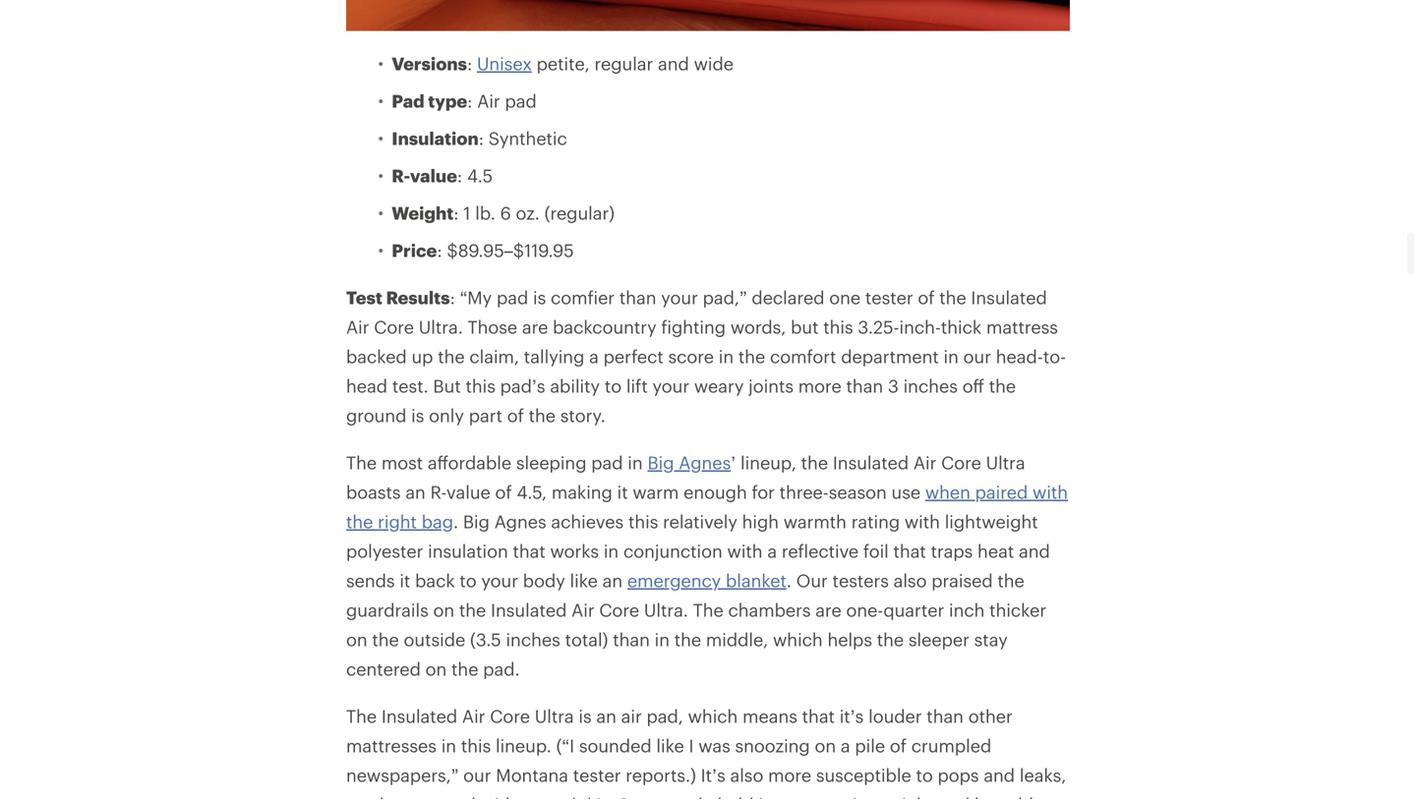 Task type: describe. For each thing, give the bounding box(es) containing it.
petite,
[[537, 53, 590, 74]]

like inside the "the insulated air core ultra is an air pad, which means that it's louder than other mattresses in this lineup. ("i sounded like i was snoozing on a pile of crumpled newspapers," our montana tester reports.) it's also more susceptible to pops and leaks, so always travel with a"
[[656, 736, 684, 757]]

lineup.
[[496, 736, 552, 757]]

backed
[[346, 346, 407, 367]]

core inside the "the insulated air core ultra is an air pad, which means that it's louder than other mattresses in this lineup. ("i sounded like i was snoozing on a pile of crumpled newspapers," our montana tester reports.) it's also more susceptible to pops and leaks, so always travel with a"
[[490, 706, 530, 727]]

outside
[[404, 630, 465, 650]]

of up inch-
[[918, 287, 935, 308]]

value inside ' lineup, the insulated air core ultra boasts an r-value of 4.5, making it warm enough for three-season use
[[447, 482, 491, 503]]

synthetic
[[489, 128, 567, 149]]

department
[[841, 346, 939, 367]]

snoozing
[[735, 736, 810, 757]]

0 horizontal spatial r-
[[392, 165, 410, 186]]

(3.5
[[470, 630, 501, 650]]

the down guardrails
[[372, 630, 399, 650]]

on up centered
[[346, 630, 368, 650]]

comfier
[[551, 287, 615, 308]]

in inside the "the insulated air core ultra is an air pad, which means that it's louder than other mattresses in this lineup. ("i sounded like i was snoozing on a pile of crumpled newspapers," our montana tester reports.) it's also more susceptible to pops and leaks, so always travel with a"
[[441, 736, 456, 757]]

which inside . our testers also praised the guardrails on the insulated air core ultra. the chambers are one-quarter inch thicker on the outside (3.5 inches total) than in the middle, which helps the sleeper stay centered on the pad.
[[773, 630, 823, 650]]

off
[[963, 376, 985, 397]]

enough
[[684, 482, 747, 503]]

regular
[[595, 53, 653, 74]]

air inside . our testers also praised the guardrails on the insulated air core ultra. the chambers are one-quarter inch thicker on the outside (3.5 inches total) than in the middle, which helps the sleeper stay centered on the pad.
[[572, 600, 595, 621]]

body
[[523, 571, 565, 591]]

: left 1
[[454, 203, 459, 223]]

for
[[752, 482, 775, 503]]

unisex
[[477, 53, 532, 74]]

always
[[370, 795, 425, 800]]

conjunction
[[624, 541, 723, 562]]

core inside ' lineup, the insulated air core ultra boasts an r-value of 4.5, making it warm enough for three-season use
[[941, 453, 982, 473]]

means
[[743, 706, 798, 727]]

foil
[[864, 541, 889, 562]]

more inside the "the insulated air core ultra is an air pad, which means that it's louder than other mattresses in this lineup. ("i sounded like i was snoozing on a pile of crumpled newspapers," our montana tester reports.) it's also more susceptible to pops and leaks, so always travel with a"
[[768, 765, 812, 786]]

weight : 1 lb. 6 oz. (regular)
[[392, 203, 615, 223]]

the down (3.5 at the left bottom of page
[[452, 659, 478, 680]]

a left pile
[[841, 736, 850, 757]]

was
[[699, 736, 731, 757]]

. for big
[[453, 512, 458, 532]]

the most affordable sleeping pad in big agnes
[[346, 453, 731, 473]]

warm
[[633, 482, 679, 503]]

0 vertical spatial value
[[410, 165, 457, 186]]

oz.
[[516, 203, 540, 223]]

one
[[829, 287, 861, 308]]

lb.
[[475, 203, 496, 223]]

a inside . big agnes achieves this relatively high warmth rating with lightweight polyester insulation that works in conjunction with a reflective foil that traps heat and sends it back to your body like an
[[768, 541, 777, 562]]

insulated inside the "the insulated air core ultra is an air pad, which means that it's louder than other mattresses in this lineup. ("i sounded like i was snoozing on a pile of crumpled newspapers," our montana tester reports.) it's also more susceptible to pops and leaks, so always travel with a"
[[381, 706, 458, 727]]

versions : unisex petite, regular and wide
[[392, 53, 734, 74]]

inch-
[[900, 317, 941, 338]]

when paired with the right bag
[[346, 482, 1068, 532]]

boasts
[[346, 482, 401, 503]]

those
[[468, 317, 518, 338]]

r- inside ' lineup, the insulated air core ultra boasts an r-value of 4.5, making it warm enough for three-season use
[[430, 482, 447, 503]]

of right part
[[507, 405, 524, 426]]

ultra. inside the : "my pad is comfier than your pad," declared one tester of the insulated air core ultra. those are backcountry fighting words, but this 3.25-inch-thick mattress backed up the claim, tallying a perfect score in the comfort department in our head-to- head test. but this pad's ability to lift your weary joints more than 3 inches off the ground is only part of the story.
[[419, 317, 463, 338]]

insulation : synthetic
[[392, 128, 567, 149]]

lift
[[626, 376, 648, 397]]

mattress
[[987, 317, 1058, 338]]

air up insulation : synthetic
[[477, 91, 500, 111]]

works
[[550, 541, 599, 562]]

it's
[[701, 765, 726, 786]]

with inside the "the insulated air core ultra is an air pad, which means that it's louder than other mattresses in this lineup. ("i sounded like i was snoozing on a pile of crumpled newspapers," our montana tester reports.) it's also more susceptible to pops and leaks, so always travel with a"
[[481, 795, 516, 800]]

3.25-
[[858, 317, 900, 338]]

1 vertical spatial your
[[653, 376, 690, 397]]

story.
[[560, 405, 606, 426]]

to-
[[1043, 346, 1066, 367]]

with down use
[[905, 512, 940, 532]]

sleeping
[[516, 453, 587, 473]]

praised
[[932, 571, 993, 591]]

than inside . our testers also praised the guardrails on the insulated air core ultra. the chambers are one-quarter inch thicker on the outside (3.5 inches total) than in the middle, which helps the sleeper stay centered on the pad.
[[613, 630, 650, 650]]

are inside . our testers also praised the guardrails on the insulated air core ultra. the chambers are one-quarter inch thicker on the outside (3.5 inches total) than in the middle, which helps the sleeper stay centered on the pad.
[[816, 600, 842, 621]]

so
[[346, 795, 365, 800]]

weight
[[392, 203, 454, 223]]

: up the "4.5"
[[479, 128, 484, 149]]

high
[[742, 512, 779, 532]]

helps
[[828, 630, 872, 650]]

joints
[[749, 376, 794, 397]]

tester inside the "the insulated air core ultra is an air pad, which means that it's louder than other mattresses in this lineup. ("i sounded like i was snoozing on a pile of crumpled newspapers," our montana tester reports.) it's also more susceptible to pops and leaks, so always travel with a"
[[573, 765, 621, 786]]

0 vertical spatial your
[[661, 287, 698, 308]]

air inside ' lineup, the insulated air core ultra boasts an r-value of 4.5, making it warm enough for three-season use
[[914, 453, 937, 473]]

sends
[[346, 571, 395, 591]]

0 vertical spatial big
[[648, 453, 674, 473]]

an inside . big agnes achieves this relatively high warmth rating with lightweight polyester insulation that works in conjunction with a reflective foil that traps heat and sends it back to your body like an
[[603, 571, 623, 591]]

right
[[378, 512, 417, 532]]

and inside the "the insulated air core ultra is an air pad, which means that it's louder than other mattresses in this lineup. ("i sounded like i was snoozing on a pile of crumpled newspapers," our montana tester reports.) it's also more susceptible to pops and leaks, so always travel with a"
[[984, 765, 1015, 786]]

three-
[[780, 482, 829, 503]]

agnes inside . big agnes achieves this relatively high warmth rating with lightweight polyester insulation that works in conjunction with a reflective foil that traps heat and sends it back to your body like an
[[494, 512, 547, 532]]

test results
[[346, 287, 450, 308]]

head
[[346, 376, 388, 397]]

claim,
[[470, 346, 519, 367]]

stay
[[974, 630, 1008, 650]]

$89.95–$119.95
[[447, 240, 574, 261]]

air
[[621, 706, 642, 727]]

inches inside the : "my pad is comfier than your pad," declared one tester of the insulated air core ultra. those are backcountry fighting words, but this 3.25-inch-thick mattress backed up the claim, tallying a perfect score in the comfort department in our head-to- head test. but this pad's ability to lift your weary joints more than 3 inches off the ground is only part of the story.
[[904, 376, 958, 397]]

big agnes insulated air core ultra image
[[346, 0, 1070, 31]]

the up (3.5 at the left bottom of page
[[459, 600, 486, 621]]

2 horizontal spatial that
[[894, 541, 926, 562]]

words,
[[731, 317, 786, 338]]

price
[[392, 240, 437, 261]]

blanket
[[726, 571, 787, 591]]

in up warm
[[628, 453, 643, 473]]

season
[[829, 482, 887, 503]]

which inside the "the insulated air core ultra is an air pad, which means that it's louder than other mattresses in this lineup. ("i sounded like i was snoozing on a pile of crumpled newspapers," our montana tester reports.) it's also more susceptible to pops and leaks, so always travel with a"
[[688, 706, 738, 727]]

the for affordable
[[346, 453, 377, 473]]

reports.)
[[626, 765, 696, 786]]

an inside the "the insulated air core ultra is an air pad, which means that it's louder than other mattresses in this lineup. ("i sounded like i was snoozing on a pile of crumpled newspapers," our montana tester reports.) it's also more susceptible to pops and leaks, so always travel with a"
[[596, 706, 617, 727]]

this up part
[[466, 376, 496, 397]]

pad,"
[[703, 287, 747, 308]]

the down quarter
[[877, 630, 904, 650]]

: up insulation : synthetic
[[467, 91, 473, 111]]

: left the "4.5"
[[457, 165, 462, 186]]

r-value : 4.5
[[392, 165, 493, 186]]

total)
[[565, 630, 608, 650]]

("i
[[556, 736, 574, 757]]

insulated inside the : "my pad is comfier than your pad," declared one tester of the insulated air core ultra. those are backcountry fighting words, but this 3.25-inch-thick mattress backed up the claim, tallying a perfect score in the comfort department in our head-to- head test. but this pad's ability to lift your weary joints more than 3 inches off the ground is only part of the story.
[[971, 287, 1047, 308]]

sounded
[[579, 736, 652, 757]]

insulation
[[428, 541, 508, 562]]

making
[[552, 482, 613, 503]]

traps
[[931, 541, 973, 562]]

it inside . big agnes achieves this relatively high warmth rating with lightweight polyester insulation that works in conjunction with a reflective foil that traps heat and sends it back to your body like an
[[400, 571, 410, 591]]

core inside . our testers also praised the guardrails on the insulated air core ultra. the chambers are one-quarter inch thicker on the outside (3.5 inches total) than in the middle, which helps the sleeper stay centered on the pad.
[[599, 600, 639, 621]]

than inside the "the insulated air core ultra is an air pad, which means that it's louder than other mattresses in this lineup. ("i sounded like i was snoozing on a pile of crumpled newspapers," our montana tester reports.) it's also more susceptible to pops and leaks, so always travel with a"
[[927, 706, 964, 727]]

. our testers also praised the guardrails on the insulated air core ultra. the chambers are one-quarter inch thicker on the outside (3.5 inches total) than in the middle, which helps the sleeper stay centered on the pad.
[[346, 571, 1047, 680]]

type
[[428, 91, 467, 111]]

when
[[925, 482, 971, 503]]

the insulated air core ultra is an air pad, which means that it's louder than other mattresses in this lineup. ("i sounded like i was snoozing on a pile of crumpled newspapers," our montana tester reports.) it's also more susceptible to pops and leaks, so always travel with a
[[346, 706, 1067, 800]]

the right up
[[438, 346, 465, 367]]

insulated inside ' lineup, the insulated air core ultra boasts an r-value of 4.5, making it warm enough for three-season use
[[833, 453, 909, 473]]

6
[[500, 203, 511, 223]]

testers
[[833, 571, 889, 591]]

in down thick
[[944, 346, 959, 367]]

of inside ' lineup, the insulated air core ultra boasts an r-value of 4.5, making it warm enough for three-season use
[[495, 482, 512, 503]]

montana
[[496, 765, 569, 786]]

it's
[[840, 706, 864, 727]]

the down 'pad's'
[[529, 405, 556, 426]]

ultra inside ' lineup, the insulated air core ultra boasts an r-value of 4.5, making it warm enough for three-season use
[[986, 453, 1025, 473]]

pad inside the : "my pad is comfier than your pad," declared one tester of the insulated air core ultra. those are backcountry fighting words, but this 3.25-inch-thick mattress backed up the claim, tallying a perfect score in the comfort department in our head-to- head test. but this pad's ability to lift your weary joints more than 3 inches off the ground is only part of the story.
[[497, 287, 528, 308]]

1
[[464, 203, 471, 223]]

a inside the : "my pad is comfier than your pad," declared one tester of the insulated air core ultra. those are backcountry fighting words, but this 3.25-inch-thick mattress backed up the claim, tallying a perfect score in the comfort department in our head-to- head test. but this pad's ability to lift your weary joints more than 3 inches off the ground is only part of the story.
[[589, 346, 599, 367]]

declared
[[752, 287, 825, 308]]

head-
[[996, 346, 1043, 367]]

tester inside the : "my pad is comfier than your pad," declared one tester of the insulated air core ultra. those are backcountry fighting words, but this 3.25-inch-thick mattress backed up the claim, tallying a perfect score in the comfort department in our head-to- head test. but this pad's ability to lift your weary joints more than 3 inches off the ground is only part of the story.
[[865, 287, 913, 308]]

pile
[[855, 736, 885, 757]]



Task type: vqa. For each thing, say whether or not it's contained in the screenshot.
include
no



Task type: locate. For each thing, give the bounding box(es) containing it.
1 horizontal spatial our
[[964, 346, 991, 367]]

to inside the : "my pad is comfier than your pad," declared one tester of the insulated air core ultra. those are backcountry fighting words, but this 3.25-inch-thick mattress backed up the claim, tallying a perfect score in the comfort department in our head-to- head test. but this pad's ability to lift your weary joints more than 3 inches off the ground is only part of the story.
[[605, 376, 622, 397]]

also inside the "the insulated air core ultra is an air pad, which means that it's louder than other mattresses in this lineup. ("i sounded like i was snoozing on a pile of crumpled newspapers," our montana tester reports.) it's also more susceptible to pops and leaks, so always travel with a"
[[730, 765, 764, 786]]

0 horizontal spatial are
[[522, 317, 548, 338]]

our inside the : "my pad is comfier than your pad," declared one tester of the insulated air core ultra. those are backcountry fighting words, but this 3.25-inch-thick mattress backed up the claim, tallying a perfect score in the comfort department in our head-to- head test. but this pad's ability to lift your weary joints more than 3 inches off the ground is only part of the story.
[[964, 346, 991, 367]]

susceptible
[[816, 765, 911, 786]]

the up three-
[[801, 453, 828, 473]]

. inside . our testers also praised the guardrails on the insulated air core ultra. the chambers are one-quarter inch thicker on the outside (3.5 inches total) than in the middle, which helps the sleeper stay centered on the pad.
[[787, 571, 792, 591]]

ultra. inside . our testers also praised the guardrails on the insulated air core ultra. the chambers are one-quarter inch thicker on the outside (3.5 inches total) than in the middle, which helps the sleeper stay centered on the pad.
[[644, 600, 688, 621]]

reflective
[[782, 541, 859, 562]]

0 horizontal spatial .
[[453, 512, 458, 532]]

core down test results
[[374, 317, 414, 338]]

2 vertical spatial is
[[579, 706, 592, 727]]

in inside . big agnes achieves this relatively high warmth rating with lightweight polyester insulation that works in conjunction with a reflective foil that traps heat and sends it back to your body like an
[[604, 541, 619, 562]]

more inside the : "my pad is comfier than your pad," declared one tester of the insulated air core ultra. those are backcountry fighting words, but this 3.25-inch-thick mattress backed up the claim, tallying a perfect score in the comfort department in our head-to- head test. but this pad's ability to lift your weary joints more than 3 inches off the ground is only part of the story.
[[798, 376, 842, 397]]

an left the air
[[596, 706, 617, 727]]

0 vertical spatial agnes
[[679, 453, 731, 473]]

the inside ' lineup, the insulated air core ultra boasts an r-value of 4.5, making it warm enough for three-season use
[[801, 453, 828, 473]]

insulated up mattresses
[[381, 706, 458, 727]]

most
[[381, 453, 423, 473]]

the
[[940, 287, 967, 308], [438, 346, 465, 367], [739, 346, 766, 367], [989, 376, 1016, 397], [529, 405, 556, 426], [801, 453, 828, 473], [346, 512, 373, 532], [998, 571, 1025, 591], [459, 600, 486, 621], [372, 630, 399, 650], [674, 630, 701, 650], [877, 630, 904, 650], [452, 659, 478, 680]]

the down words,
[[739, 346, 766, 367]]

1 horizontal spatial big
[[648, 453, 674, 473]]

2 vertical spatial and
[[984, 765, 1015, 786]]

1 horizontal spatial to
[[605, 376, 622, 397]]

to down insulation
[[460, 571, 477, 591]]

0 vertical spatial also
[[894, 571, 927, 591]]

1 vertical spatial and
[[1019, 541, 1050, 562]]

agnes
[[679, 453, 731, 473], [494, 512, 547, 532]]

it left warm
[[617, 482, 628, 503]]

more down comfort at right top
[[798, 376, 842, 397]]

pad.
[[483, 659, 520, 680]]

tester up 3.25-
[[865, 287, 913, 308]]

2 horizontal spatial and
[[1019, 541, 1050, 562]]

pad up those
[[497, 287, 528, 308]]

2 vertical spatial pad
[[591, 453, 623, 473]]

is inside the "the insulated air core ultra is an air pad, which means that it's louder than other mattresses in this lineup. ("i sounded like i was snoozing on a pile of crumpled newspapers," our montana tester reports.) it's also more susceptible to pops and leaks, so always travel with a"
[[579, 706, 592, 727]]

comfort
[[770, 346, 836, 367]]

perfect
[[604, 346, 664, 367]]

rating
[[851, 512, 900, 532]]

your
[[661, 287, 698, 308], [653, 376, 690, 397], [481, 571, 518, 591]]

this down warm
[[628, 512, 658, 532]]

emergency blanket link
[[627, 571, 787, 591]]

0 vertical spatial are
[[522, 317, 548, 338]]

the left middle,
[[674, 630, 701, 650]]

with
[[1033, 482, 1068, 503], [905, 512, 940, 532], [727, 541, 763, 562], [481, 795, 516, 800]]

an left emergency
[[603, 571, 623, 591]]

chambers
[[728, 600, 811, 621]]

agnes up enough
[[679, 453, 731, 473]]

0 vertical spatial is
[[533, 287, 546, 308]]

air up use
[[914, 453, 937, 473]]

your up fighting
[[661, 287, 698, 308]]

0 vertical spatial the
[[346, 453, 377, 473]]

on down outside
[[426, 659, 447, 680]]

0 vertical spatial inches
[[904, 376, 958, 397]]

'
[[731, 453, 736, 473]]

2 vertical spatial an
[[596, 706, 617, 727]]

an inside ' lineup, the insulated air core ultra boasts an r-value of 4.5, making it warm enough for three-season use
[[406, 482, 426, 503]]

and
[[658, 53, 689, 74], [1019, 541, 1050, 562], [984, 765, 1015, 786]]

0 horizontal spatial inches
[[506, 630, 560, 650]]

2 vertical spatial your
[[481, 571, 518, 591]]

newspapers,"
[[346, 765, 459, 786]]

. for our
[[787, 571, 792, 591]]

unisex link
[[477, 53, 532, 74]]

your down insulation
[[481, 571, 518, 591]]

in up weary
[[719, 346, 734, 367]]

0 horizontal spatial to
[[460, 571, 477, 591]]

test
[[346, 287, 383, 308]]

0 vertical spatial an
[[406, 482, 426, 503]]

1 vertical spatial ultra.
[[644, 600, 688, 621]]

your right lift
[[653, 376, 690, 397]]

: inside the : "my pad is comfier than your pad," declared one tester of the insulated air core ultra. those are backcountry fighting words, but this 3.25-inch-thick mattress backed up the claim, tallying a perfect score in the comfort department in our head-to- head test. but this pad's ability to lift your weary joints more than 3 inches off the ground is only part of the story.
[[450, 287, 455, 308]]

that left it's
[[802, 706, 835, 727]]

1 vertical spatial the
[[693, 600, 724, 621]]

ground
[[346, 405, 407, 426]]

: down weight
[[437, 240, 442, 261]]

0 horizontal spatial it
[[400, 571, 410, 591]]

tester down sounded
[[573, 765, 621, 786]]

2 horizontal spatial is
[[579, 706, 592, 727]]

the down the emergency blanket
[[693, 600, 724, 621]]

with right paired
[[1033, 482, 1068, 503]]

1 vertical spatial value
[[447, 482, 491, 503]]

1 horizontal spatial that
[[802, 706, 835, 727]]

on down the back
[[433, 600, 455, 621]]

in right works
[[604, 541, 619, 562]]

crumpled
[[912, 736, 992, 757]]

0 horizontal spatial tester
[[573, 765, 621, 786]]

the inside when paired with the right bag
[[346, 512, 373, 532]]

1 horizontal spatial .
[[787, 571, 792, 591]]

1 vertical spatial pad
[[497, 287, 528, 308]]

than right total)
[[613, 630, 650, 650]]

air up total)
[[572, 600, 595, 621]]

air inside the : "my pad is comfier than your pad," declared one tester of the insulated air core ultra. those are backcountry fighting words, but this 3.25-inch-thick mattress backed up the claim, tallying a perfect score in the comfort department in our head-to- head test. but this pad's ability to lift your weary joints more than 3 inches off the ground is only part of the story.
[[346, 317, 369, 338]]

our up travel
[[463, 765, 491, 786]]

air inside the "the insulated air core ultra is an air pad, which means that it's louder than other mattresses in this lineup. ("i sounded like i was snoozing on a pile of crumpled newspapers," our montana tester reports.) it's also more susceptible to pops and leaks, so always travel with a"
[[462, 706, 485, 727]]

0 vertical spatial tester
[[865, 287, 913, 308]]

1 horizontal spatial r-
[[430, 482, 447, 503]]

the up thicker
[[998, 571, 1025, 591]]

polyester
[[346, 541, 423, 562]]

0 horizontal spatial is
[[411, 405, 424, 426]]

1 horizontal spatial are
[[816, 600, 842, 621]]

than left 3
[[846, 376, 883, 397]]

value
[[410, 165, 457, 186], [447, 482, 491, 503]]

that
[[513, 541, 546, 562], [894, 541, 926, 562], [802, 706, 835, 727]]

1 vertical spatial big
[[463, 512, 490, 532]]

wide
[[694, 53, 734, 74]]

this inside . big agnes achieves this relatively high warmth rating with lightweight polyester insulation that works in conjunction with a reflective foil that traps heat and sends it back to your body like an
[[628, 512, 658, 532]]

to inside . big agnes achieves this relatively high warmth rating with lightweight polyester insulation that works in conjunction with a reflective foil that traps heat and sends it back to your body like an
[[460, 571, 477, 591]]

our
[[964, 346, 991, 367], [463, 765, 491, 786]]

like
[[570, 571, 598, 591], [656, 736, 684, 757]]

an down most
[[406, 482, 426, 503]]

1 vertical spatial an
[[603, 571, 623, 591]]

which up was
[[688, 706, 738, 727]]

core inside the : "my pad is comfier than your pad," declared one tester of the insulated air core ultra. those are backcountry fighting words, but this 3.25-inch-thick mattress backed up the claim, tallying a perfect score in the comfort department in our head-to- head test. but this pad's ability to lift your weary joints more than 3 inches off the ground is only part of the story.
[[374, 317, 414, 338]]

lightweight
[[945, 512, 1038, 532]]

in down emergency
[[655, 630, 670, 650]]

ultra inside the "the insulated air core ultra is an air pad, which means that it's louder than other mattresses in this lineup. ("i sounded like i was snoozing on a pile of crumpled newspapers," our montana tester reports.) it's also more susceptible to pops and leaks, so always travel with a"
[[535, 706, 574, 727]]

1 vertical spatial .
[[787, 571, 792, 591]]

0 vertical spatial ultra.
[[419, 317, 463, 338]]

with inside when paired with the right bag
[[1033, 482, 1068, 503]]

and right pops
[[984, 765, 1015, 786]]

to left lift
[[605, 376, 622, 397]]

0 vertical spatial .
[[453, 512, 458, 532]]

big agnes link
[[648, 453, 731, 473]]

also right it's
[[730, 765, 764, 786]]

1 vertical spatial ultra
[[535, 706, 574, 727]]

thicker
[[990, 600, 1047, 621]]

of right pile
[[890, 736, 907, 757]]

air
[[477, 91, 500, 111], [346, 317, 369, 338], [914, 453, 937, 473], [572, 600, 595, 621], [462, 706, 485, 727]]

air down the test
[[346, 317, 369, 338]]

this left lineup.
[[461, 736, 491, 757]]

1 vertical spatial which
[[688, 706, 738, 727]]

on left pile
[[815, 736, 836, 757]]

is up sounded
[[579, 706, 592, 727]]

0 horizontal spatial big
[[463, 512, 490, 532]]

(regular)
[[545, 203, 615, 223]]

agnes down 4.5,
[[494, 512, 547, 532]]

core up when
[[941, 453, 982, 473]]

only
[[429, 405, 464, 426]]

your inside . big agnes achieves this relatively high warmth rating with lightweight polyester insulation that works in conjunction with a reflective foil that traps heat and sends it back to your body like an
[[481, 571, 518, 591]]

guardrails
[[346, 600, 429, 621]]

it left the back
[[400, 571, 410, 591]]

emergency
[[627, 571, 721, 591]]

relatively
[[663, 512, 738, 532]]

1 horizontal spatial and
[[984, 765, 1015, 786]]

0 vertical spatial and
[[658, 53, 689, 74]]

: left "my
[[450, 287, 455, 308]]

0 vertical spatial our
[[964, 346, 991, 367]]

like inside . big agnes achieves this relatively high warmth rating with lightweight polyester insulation that works in conjunction with a reflective foil that traps heat and sends it back to your body like an
[[570, 571, 598, 591]]

0 horizontal spatial ultra
[[535, 706, 574, 727]]

to left pops
[[916, 765, 933, 786]]

0 horizontal spatial also
[[730, 765, 764, 786]]

1 horizontal spatial ultra.
[[644, 600, 688, 621]]

pad
[[392, 91, 425, 111]]

1 horizontal spatial tester
[[865, 287, 913, 308]]

0 vertical spatial like
[[570, 571, 598, 591]]

the inside the "the insulated air core ultra is an air pad, which means that it's louder than other mattresses in this lineup. ("i sounded like i was snoozing on a pile of crumpled newspapers," our montana tester reports.) it's also more susceptible to pops and leaks, so always travel with a"
[[346, 706, 377, 727]]

inches up pad.
[[506, 630, 560, 650]]

insulated down body
[[491, 600, 567, 621]]

are up tallying
[[522, 317, 548, 338]]

other
[[969, 706, 1013, 727]]

inches
[[904, 376, 958, 397], [506, 630, 560, 650]]

the for air
[[346, 706, 377, 727]]

1 horizontal spatial it
[[617, 482, 628, 503]]

core up lineup.
[[490, 706, 530, 727]]

pad's
[[500, 376, 545, 397]]

our inside the "the insulated air core ultra is an air pad, which means that it's louder than other mattresses in this lineup. ("i sounded like i was snoozing on a pile of crumpled newspapers," our montana tester reports.) it's also more susceptible to pops and leaks, so always travel with a"
[[463, 765, 491, 786]]

use
[[892, 482, 921, 503]]

inches right 3
[[904, 376, 958, 397]]

the down the boasts
[[346, 512, 373, 532]]

than up backcountry
[[620, 287, 657, 308]]

but
[[791, 317, 819, 338]]

1 horizontal spatial inches
[[904, 376, 958, 397]]

lineup,
[[741, 453, 797, 473]]

ultra up paired
[[986, 453, 1025, 473]]

' lineup, the insulated air core ultra boasts an r-value of 4.5, making it warm enough for three-season use
[[346, 453, 1025, 503]]

0 horizontal spatial like
[[570, 571, 598, 591]]

mattresses
[[346, 736, 437, 757]]

ability
[[550, 376, 600, 397]]

1 vertical spatial more
[[768, 765, 812, 786]]

ultra.
[[419, 317, 463, 338], [644, 600, 688, 621]]

is
[[533, 287, 546, 308], [411, 405, 424, 426], [579, 706, 592, 727]]

0 horizontal spatial and
[[658, 53, 689, 74]]

that inside the "the insulated air core ultra is an air pad, which means that it's louder than other mattresses in this lineup. ("i sounded like i was snoozing on a pile of crumpled newspapers," our montana tester reports.) it's also more susceptible to pops and leaks, so always travel with a"
[[802, 706, 835, 727]]

0 vertical spatial it
[[617, 482, 628, 503]]

heat
[[978, 541, 1014, 562]]

0 horizontal spatial our
[[463, 765, 491, 786]]

0 vertical spatial more
[[798, 376, 842, 397]]

ultra up ("i
[[535, 706, 574, 727]]

a
[[589, 346, 599, 367], [768, 541, 777, 562], [841, 736, 850, 757], [521, 795, 530, 800]]

pad for sleeping
[[591, 453, 623, 473]]

middle,
[[706, 630, 768, 650]]

ultra. up up
[[419, 317, 463, 338]]

. inside . big agnes achieves this relatively high warmth rating with lightweight polyester insulation that works in conjunction with a reflective foil that traps heat and sends it back to your body like an
[[453, 512, 458, 532]]

. up insulation
[[453, 512, 458, 532]]

0 vertical spatial which
[[773, 630, 823, 650]]

1 vertical spatial tester
[[573, 765, 621, 786]]

1 horizontal spatial ultra
[[986, 453, 1025, 473]]

is left only
[[411, 405, 424, 426]]

when paired with the right bag link
[[346, 482, 1068, 532]]

inches inside . our testers also praised the guardrails on the insulated air core ultra. the chambers are one-quarter inch thicker on the outside (3.5 inches total) than in the middle, which helps the sleeper stay centered on the pad.
[[506, 630, 560, 650]]

affordable
[[428, 453, 512, 473]]

2 horizontal spatial to
[[916, 765, 933, 786]]

core
[[374, 317, 414, 338], [941, 453, 982, 473], [599, 600, 639, 621], [490, 706, 530, 727]]

1 vertical spatial are
[[816, 600, 842, 621]]

this inside the "the insulated air core ultra is an air pad, which means that it's louder than other mattresses in this lineup. ("i sounded like i was snoozing on a pile of crumpled newspapers," our montana tester reports.) it's also more susceptible to pops and leaks, so always travel with a"
[[461, 736, 491, 757]]

0 vertical spatial r-
[[392, 165, 410, 186]]

1 horizontal spatial agnes
[[679, 453, 731, 473]]

1 horizontal spatial is
[[533, 287, 546, 308]]

the right "off"
[[989, 376, 1016, 397]]

1 vertical spatial like
[[656, 736, 684, 757]]

0 horizontal spatial agnes
[[494, 512, 547, 532]]

a down montana
[[521, 795, 530, 800]]

in inside . our testers also praised the guardrails on the insulated air core ultra. the chambers are one-quarter inch thicker on the outside (3.5 inches total) than in the middle, which helps the sleeper stay centered on the pad.
[[655, 630, 670, 650]]

and left wide
[[658, 53, 689, 74]]

big inside . big agnes achieves this relatively high warmth rating with lightweight polyester insulation that works in conjunction with a reflective foil that traps heat and sends it back to your body like an
[[463, 512, 490, 532]]

to inside the "the insulated air core ultra is an air pad, which means that it's louder than other mattresses in this lineup. ("i sounded like i was snoozing on a pile of crumpled newspapers," our montana tester reports.) it's also more susceptible to pops and leaks, so always travel with a"
[[916, 765, 933, 786]]

0 horizontal spatial which
[[688, 706, 738, 727]]

r- up "bag"
[[430, 482, 447, 503]]

in up travel
[[441, 736, 456, 757]]

big up warm
[[648, 453, 674, 473]]

than
[[620, 287, 657, 308], [846, 376, 883, 397], [613, 630, 650, 650], [927, 706, 964, 727]]

1 vertical spatial r-
[[430, 482, 447, 503]]

this down one
[[823, 317, 853, 338]]

pad for air
[[505, 91, 537, 111]]

a down high
[[768, 541, 777, 562]]

0 horizontal spatial that
[[513, 541, 546, 562]]

score
[[668, 346, 714, 367]]

1 horizontal spatial also
[[894, 571, 927, 591]]

1 vertical spatial our
[[463, 765, 491, 786]]

the up thick
[[940, 287, 967, 308]]

and right heat
[[1019, 541, 1050, 562]]

like left i
[[656, 736, 684, 757]]

insulated
[[971, 287, 1047, 308], [833, 453, 909, 473], [491, 600, 567, 621], [381, 706, 458, 727]]

"my
[[460, 287, 492, 308]]

1 vertical spatial it
[[400, 571, 410, 591]]

4.5
[[467, 165, 493, 186]]

the up mattresses
[[346, 706, 377, 727]]

insulation
[[392, 128, 479, 149]]

test.
[[392, 376, 429, 397]]

2 vertical spatial to
[[916, 765, 933, 786]]

1 vertical spatial inches
[[506, 630, 560, 650]]

than up crumpled
[[927, 706, 964, 727]]

and inside . big agnes achieves this relatively high warmth rating with lightweight polyester insulation that works in conjunction with a reflective foil that traps heat and sends it back to your body like an
[[1019, 541, 1050, 562]]

: left unisex
[[467, 53, 472, 74]]

value down affordable
[[447, 482, 491, 503]]

sleeper
[[909, 630, 970, 650]]

r- up weight
[[392, 165, 410, 186]]

0 horizontal spatial ultra.
[[419, 317, 463, 338]]

0 vertical spatial to
[[605, 376, 622, 397]]

it inside ' lineup, the insulated air core ultra boasts an r-value of 4.5, making it warm enough for three-season use
[[617, 482, 628, 503]]

a down backcountry
[[589, 346, 599, 367]]

insulated up the season
[[833, 453, 909, 473]]

1 vertical spatial also
[[730, 765, 764, 786]]

quarter
[[884, 600, 945, 621]]

but
[[433, 376, 461, 397]]

2 vertical spatial the
[[346, 706, 377, 727]]

also inside . our testers also praised the guardrails on the insulated air core ultra. the chambers are one-quarter inch thicker on the outside (3.5 inches total) than in the middle, which helps the sleeper stay centered on the pad.
[[894, 571, 927, 591]]

ultra. down emergency
[[644, 600, 688, 621]]

on inside the "the insulated air core ultra is an air pad, which means that it's louder than other mattresses in this lineup. ("i sounded like i was snoozing on a pile of crumpled newspapers," our montana tester reports.) it's also more susceptible to pops and leaks, so always travel with a"
[[815, 736, 836, 757]]

1 vertical spatial to
[[460, 571, 477, 591]]

part
[[469, 405, 503, 426]]

also up quarter
[[894, 571, 927, 591]]

centered
[[346, 659, 421, 680]]

value down insulation at the left top of the page
[[410, 165, 457, 186]]

are inside the : "my pad is comfier than your pad," declared one tester of the insulated air core ultra. those are backcountry fighting words, but this 3.25-inch-thick mattress backed up the claim, tallying a perfect score in the comfort department in our head-to- head test. but this pad's ability to lift your weary joints more than 3 inches off the ground is only part of the story.
[[522, 317, 548, 338]]

the inside . our testers also praised the guardrails on the insulated air core ultra. the chambers are one-quarter inch thicker on the outside (3.5 inches total) than in the middle, which helps the sleeper stay centered on the pad.
[[693, 600, 724, 621]]

to
[[605, 376, 622, 397], [460, 571, 477, 591], [916, 765, 933, 786]]

of inside the "the insulated air core ultra is an air pad, which means that it's louder than other mattresses in this lineup. ("i sounded like i was snoozing on a pile of crumpled newspapers," our montana tester reports.) it's also more susceptible to pops and leaks, so always travel with a"
[[890, 736, 907, 757]]

one-
[[846, 600, 884, 621]]

0 vertical spatial ultra
[[986, 453, 1025, 473]]

1 vertical spatial agnes
[[494, 512, 547, 532]]

which down chambers
[[773, 630, 823, 650]]

1 horizontal spatial like
[[656, 736, 684, 757]]

like down works
[[570, 571, 598, 591]]

is left comfier
[[533, 287, 546, 308]]

1 vertical spatial is
[[411, 405, 424, 426]]

insulated inside . our testers also praised the guardrails on the insulated air core ultra. the chambers are one-quarter inch thicker on the outside (3.5 inches total) than in the middle, which helps the sleeper stay centered on the pad.
[[491, 600, 567, 621]]

big up insulation
[[463, 512, 490, 532]]

: "my pad is comfier than your pad," declared one tester of the insulated air core ultra. those are backcountry fighting words, but this 3.25-inch-thick mattress backed up the claim, tallying a perfect score in the comfort department in our head-to- head test. but this pad's ability to lift your weary joints more than 3 inches off the ground is only part of the story.
[[346, 287, 1066, 426]]

0 vertical spatial pad
[[505, 91, 537, 111]]

an
[[406, 482, 426, 503], [603, 571, 623, 591], [596, 706, 617, 727]]

of left 4.5,
[[495, 482, 512, 503]]

1 horizontal spatial which
[[773, 630, 823, 650]]

with up blanket
[[727, 541, 763, 562]]

paired
[[975, 482, 1028, 503]]

this
[[823, 317, 853, 338], [466, 376, 496, 397], [628, 512, 658, 532], [461, 736, 491, 757]]



